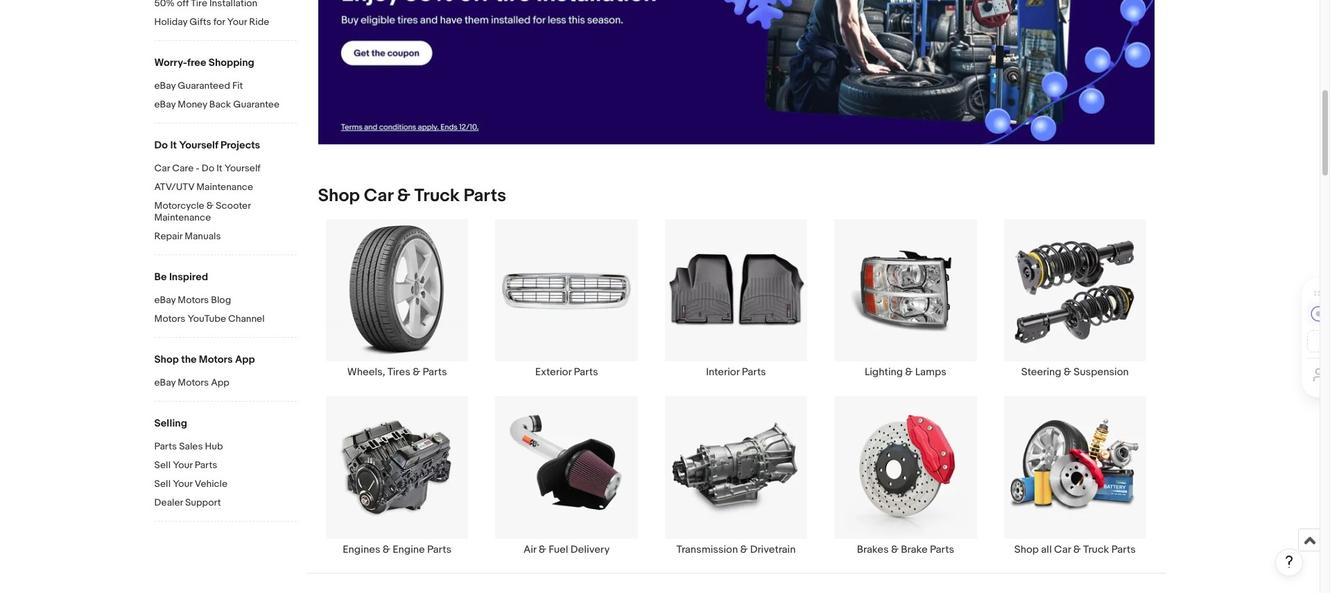 Task type: locate. For each thing, give the bounding box(es) containing it.
sell your parts link
[[154, 459, 297, 472]]

your
[[227, 16, 247, 28], [173, 459, 193, 471], [173, 478, 193, 490]]

yourself
[[179, 139, 218, 152], [225, 162, 261, 174]]

steering & suspension link
[[991, 219, 1160, 379]]

1 horizontal spatial shop
[[318, 185, 360, 207]]

0 horizontal spatial shop
[[154, 353, 179, 366]]

parts sales hub sell your parts sell your vehicle dealer support
[[154, 441, 228, 509]]

maintenance up repair
[[154, 212, 211, 223]]

back
[[209, 99, 231, 110]]

ebay money back guarantee link
[[154, 99, 297, 112]]

blog
[[211, 294, 231, 306]]

dealer
[[154, 497, 183, 509]]

yourself inside the car care - do it yourself atv/utv maintenance motorcycle & scooter maintenance repair manuals
[[225, 162, 261, 174]]

exterior parts
[[535, 366, 598, 379]]

0 horizontal spatial it
[[170, 139, 177, 152]]

0 vertical spatial shop
[[318, 185, 360, 207]]

shop the motors app
[[154, 353, 255, 366]]

suspension
[[1074, 366, 1129, 379]]

truck
[[415, 185, 460, 207], [1084, 543, 1110, 556]]

air & fuel delivery
[[524, 543, 610, 556]]

brake
[[902, 543, 928, 556]]

0 vertical spatial your
[[227, 16, 247, 28]]

all
[[1042, 543, 1052, 556]]

1 horizontal spatial do
[[202, 162, 214, 174]]

guaranteed
[[178, 80, 230, 92]]

holiday gifts for your ride link
[[154, 16, 297, 29]]

gifts
[[190, 16, 211, 28]]

interior parts link
[[652, 219, 821, 379]]

guarantee
[[233, 99, 280, 110]]

projects
[[221, 139, 260, 152]]

ebay motors app
[[154, 377, 230, 389]]

1 vertical spatial sell
[[154, 478, 171, 490]]

1 vertical spatial car
[[364, 185, 393, 207]]

it inside the car care - do it yourself atv/utv maintenance motorcycle & scooter maintenance repair manuals
[[217, 162, 222, 174]]

1 horizontal spatial yourself
[[225, 162, 261, 174]]

4 ebay from the top
[[154, 377, 176, 389]]

ebay for ebay motors blog motors youtube channel
[[154, 294, 176, 306]]

care
[[172, 162, 194, 174]]

yourself up -
[[179, 139, 218, 152]]

sales
[[179, 441, 203, 452]]

0 horizontal spatial app
[[211, 377, 230, 389]]

ebay motors app link
[[154, 377, 297, 390]]

motors
[[178, 294, 209, 306], [154, 313, 186, 325], [199, 353, 233, 366], [178, 377, 209, 389]]

motors inside ebay motors app link
[[178, 377, 209, 389]]

holiday
[[154, 16, 188, 28]]

your down sales
[[173, 459, 193, 471]]

engine
[[393, 543, 425, 556]]

exterior
[[535, 366, 572, 379]]

your up dealer
[[173, 478, 193, 490]]

2 vertical spatial your
[[173, 478, 193, 490]]

motors up ebay motors app link
[[199, 353, 233, 366]]

2 sell from the top
[[154, 478, 171, 490]]

0 horizontal spatial truck
[[415, 185, 460, 207]]

1 vertical spatial it
[[217, 162, 222, 174]]

do up atv/utv at the top left of the page
[[154, 139, 168, 152]]

it up atv/utv maintenance link
[[217, 162, 222, 174]]

it up care
[[170, 139, 177, 152]]

shop for shop the motors app
[[154, 353, 179, 366]]

engines & engine parts
[[343, 543, 452, 556]]

ebay down be
[[154, 294, 176, 306]]

maintenance
[[197, 181, 253, 193], [154, 212, 211, 223]]

car care - do it yourself link
[[154, 162, 297, 176]]

maintenance down car care - do it yourself link
[[197, 181, 253, 193]]

motors up youtube
[[178, 294, 209, 306]]

2 vertical spatial shop
[[1015, 543, 1039, 556]]

motors down the
[[178, 377, 209, 389]]

do right -
[[202, 162, 214, 174]]

1 horizontal spatial it
[[217, 162, 222, 174]]

None text field
[[318, 0, 1155, 145]]

0 vertical spatial sell
[[154, 459, 171, 471]]

1 vertical spatial shop
[[154, 353, 179, 366]]

shop
[[318, 185, 360, 207], [154, 353, 179, 366], [1015, 543, 1039, 556]]

holiday gifts for your ride
[[154, 16, 269, 28]]

do inside the car care - do it yourself atv/utv maintenance motorcycle & scooter maintenance repair manuals
[[202, 162, 214, 174]]

0 vertical spatial do
[[154, 139, 168, 152]]

money
[[178, 99, 207, 110]]

car care - do it yourself atv/utv maintenance motorcycle & scooter maintenance repair manuals
[[154, 162, 261, 242]]

air
[[524, 543, 537, 556]]

ebay left money
[[154, 99, 176, 110]]

3 ebay from the top
[[154, 294, 176, 306]]

ebay
[[154, 80, 176, 92], [154, 99, 176, 110], [154, 294, 176, 306], [154, 377, 176, 389]]

hub
[[205, 441, 223, 452]]

2 horizontal spatial shop
[[1015, 543, 1039, 556]]

brakes & brake parts link
[[821, 396, 991, 556]]

1 horizontal spatial truck
[[1084, 543, 1110, 556]]

1 ebay from the top
[[154, 80, 176, 92]]

do
[[154, 139, 168, 152], [202, 162, 214, 174]]

2 horizontal spatial car
[[1055, 543, 1072, 556]]

yourself down projects
[[225, 162, 261, 174]]

steering & suspension
[[1022, 366, 1129, 379]]

help, opens dialogs image
[[1283, 555, 1297, 569]]

do it yourself projects
[[154, 139, 260, 152]]

0 vertical spatial yourself
[[179, 139, 218, 152]]

0 vertical spatial car
[[154, 162, 170, 174]]

car
[[154, 162, 170, 174], [364, 185, 393, 207], [1055, 543, 1072, 556]]

1 vertical spatial yourself
[[225, 162, 261, 174]]

ebay inside ebay motors blog motors youtube channel
[[154, 294, 176, 306]]

wheels,
[[348, 366, 385, 379]]

app
[[235, 353, 255, 366], [211, 377, 230, 389]]

1 vertical spatial truck
[[1084, 543, 1110, 556]]

1 horizontal spatial app
[[235, 353, 255, 366]]

it
[[170, 139, 177, 152], [217, 162, 222, 174]]

&
[[397, 185, 411, 207], [207, 200, 214, 212], [413, 366, 421, 379], [906, 366, 913, 379], [1064, 366, 1072, 379], [383, 543, 390, 556], [539, 543, 547, 556], [741, 543, 748, 556], [892, 543, 899, 556], [1074, 543, 1081, 556]]

repair manuals link
[[154, 230, 297, 244]]

shop car & truck parts
[[318, 185, 507, 207]]

& inside the car care - do it yourself atv/utv maintenance motorcycle & scooter maintenance repair manuals
[[207, 200, 214, 212]]

sell
[[154, 459, 171, 471], [154, 478, 171, 490]]

ebay for ebay guaranteed fit ebay money back guarantee
[[154, 80, 176, 92]]

worry-
[[154, 56, 187, 69]]

ebay guaranteed fit ebay money back guarantee
[[154, 80, 280, 110]]

your right for
[[227, 16, 247, 28]]

1 sell from the top
[[154, 459, 171, 471]]

ebay down worry-
[[154, 80, 176, 92]]

ebay up selling
[[154, 377, 176, 389]]

app down "shop the motors app"
[[211, 377, 230, 389]]

1 vertical spatial do
[[202, 162, 214, 174]]

0 horizontal spatial car
[[154, 162, 170, 174]]

app up ebay motors app link
[[235, 353, 255, 366]]

atv/utv maintenance link
[[154, 181, 297, 194]]

0 vertical spatial maintenance
[[197, 181, 253, 193]]



Task type: vqa. For each thing, say whether or not it's contained in the screenshot.
an in the GET HELP WITH AN ITEM THAT HASN'T ARRIVED
no



Task type: describe. For each thing, give the bounding box(es) containing it.
tires
[[388, 366, 411, 379]]

parts sales hub link
[[154, 441, 297, 454]]

fuel
[[549, 543, 568, 556]]

transmission & drivetrain link
[[652, 396, 821, 556]]

motorcycle
[[154, 200, 204, 212]]

lighting & lamps link
[[821, 219, 991, 379]]

interior
[[706, 366, 740, 379]]

shop all car & truck parts link
[[991, 396, 1160, 556]]

0 vertical spatial app
[[235, 353, 255, 366]]

drivetrain
[[751, 543, 796, 556]]

shop for shop all car & truck parts
[[1015, 543, 1039, 556]]

youtube
[[188, 313, 226, 325]]

inspired
[[169, 271, 208, 284]]

& inside 'link'
[[1064, 366, 1072, 379]]

wheels, tires & parts
[[348, 366, 447, 379]]

selling
[[154, 417, 187, 430]]

1 vertical spatial your
[[173, 459, 193, 471]]

0 vertical spatial it
[[170, 139, 177, 152]]

be inspired
[[154, 271, 208, 284]]

ebay motors blog motors youtube channel
[[154, 294, 265, 325]]

wheels, tires & parts link
[[313, 219, 482, 379]]

the
[[181, 353, 197, 366]]

motorcycle & scooter maintenance link
[[154, 200, 297, 225]]

exterior parts link
[[482, 219, 652, 379]]

ebay guaranteed fit link
[[154, 80, 297, 93]]

scooter
[[216, 200, 251, 212]]

-
[[196, 162, 200, 174]]

be
[[154, 271, 167, 284]]

ebay motors blog link
[[154, 294, 297, 307]]

shopping
[[209, 56, 254, 69]]

1 vertical spatial app
[[211, 377, 230, 389]]

brakes
[[857, 543, 889, 556]]

worry-free shopping
[[154, 56, 254, 69]]

delivery
[[571, 543, 610, 556]]

channel
[[228, 313, 265, 325]]

dealer support link
[[154, 497, 297, 510]]

fit
[[232, 80, 243, 92]]

interior parts
[[706, 366, 766, 379]]

sell your vehicle link
[[154, 478, 297, 491]]

motors left youtube
[[154, 313, 186, 325]]

atv/utv
[[154, 181, 194, 193]]

transmission & drivetrain
[[677, 543, 796, 556]]

manuals
[[185, 230, 221, 242]]

ebay for ebay motors app
[[154, 377, 176, 389]]

1 vertical spatial maintenance
[[154, 212, 211, 223]]

lamps
[[916, 366, 947, 379]]

for
[[213, 16, 225, 28]]

brakes & brake parts
[[857, 543, 955, 556]]

ride
[[249, 16, 269, 28]]

lighting
[[865, 366, 903, 379]]

transmission
[[677, 543, 738, 556]]

engines & engine parts link
[[313, 396, 482, 556]]

enjoy 50% off tire installation image
[[318, 0, 1155, 144]]

0 horizontal spatial yourself
[[179, 139, 218, 152]]

vehicle
[[195, 478, 228, 490]]

car inside the car care - do it yourself atv/utv maintenance motorcycle & scooter maintenance repair manuals
[[154, 162, 170, 174]]

2 ebay from the top
[[154, 99, 176, 110]]

shop all car & truck parts
[[1015, 543, 1136, 556]]

2 vertical spatial car
[[1055, 543, 1072, 556]]

lighting & lamps
[[865, 366, 947, 379]]

motors youtube channel link
[[154, 313, 297, 326]]

engines
[[343, 543, 381, 556]]

0 vertical spatial truck
[[415, 185, 460, 207]]

steering
[[1022, 366, 1062, 379]]

support
[[185, 497, 221, 509]]

0 horizontal spatial do
[[154, 139, 168, 152]]

air & fuel delivery link
[[482, 396, 652, 556]]

1 horizontal spatial car
[[364, 185, 393, 207]]

free
[[187, 56, 206, 69]]

shop for shop car & truck parts
[[318, 185, 360, 207]]

repair
[[154, 230, 183, 242]]



